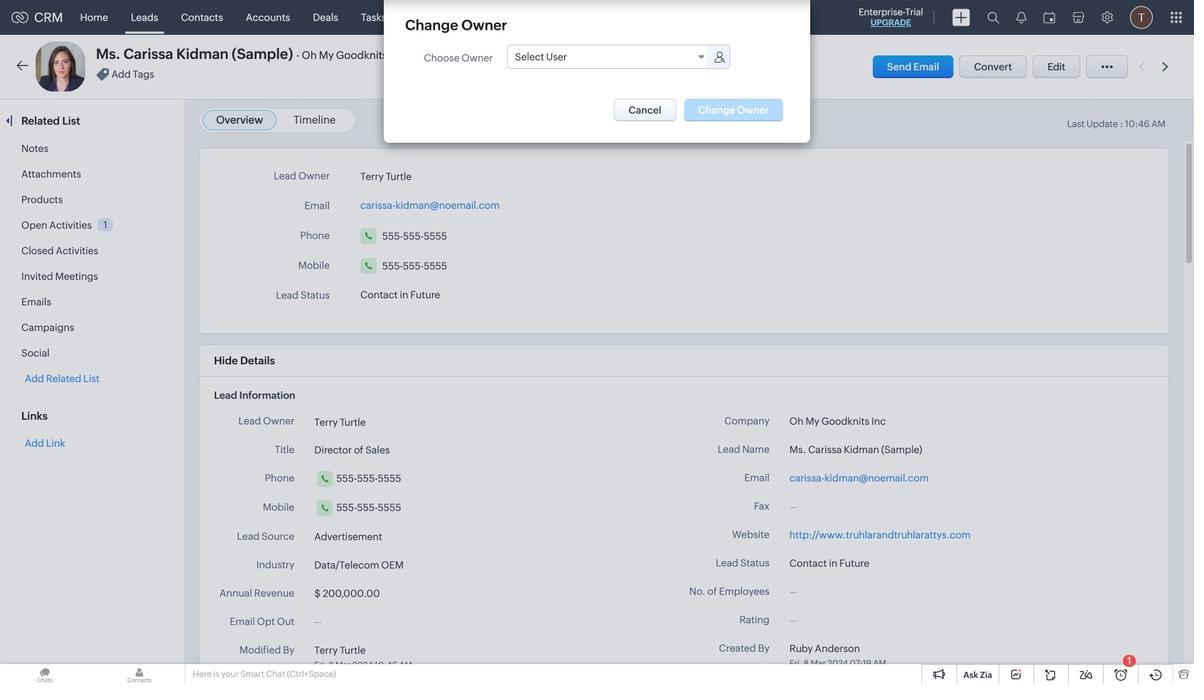 Task type: describe. For each thing, give the bounding box(es) containing it.
search image
[[988, 11, 1000, 23]]

logo image
[[11, 12, 28, 23]]

contacts image
[[95, 665, 184, 685]]

profile element
[[1122, 0, 1162, 34]]



Task type: locate. For each thing, give the bounding box(es) containing it.
chats image
[[0, 665, 90, 685]]

profile image
[[1131, 6, 1153, 29]]

signals image
[[1017, 11, 1027, 23]]

next record image
[[1163, 62, 1172, 71]]

None field
[[508, 46, 710, 68]]

create menu image
[[953, 9, 971, 26]]

search element
[[979, 0, 1008, 35]]

None button
[[614, 99, 677, 122]]

create menu element
[[944, 0, 979, 34]]

signals element
[[1008, 0, 1035, 35]]

calendar image
[[1044, 12, 1056, 23]]



Task type: vqa. For each thing, say whether or not it's contained in the screenshot.
Create Menu element
yes



